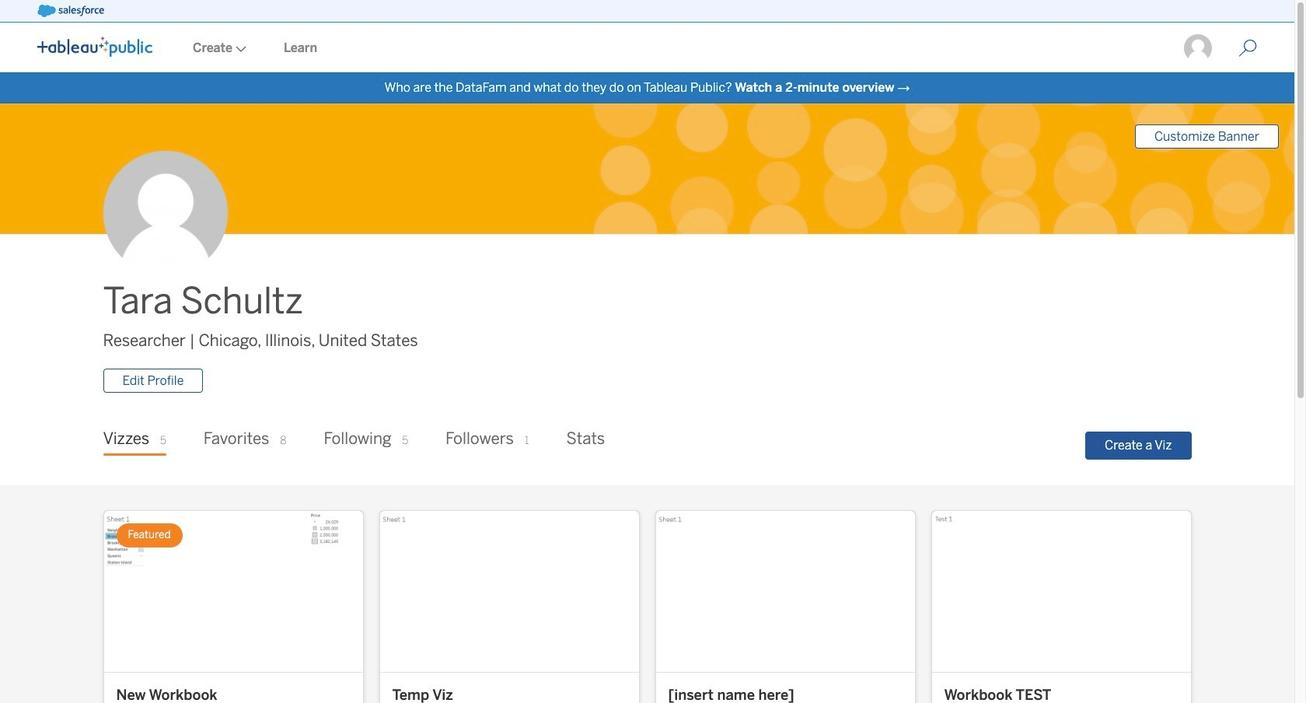 Task type: vqa. For each thing, say whether or not it's contained in the screenshot.
the middle Scalable
no



Task type: describe. For each thing, give the bounding box(es) containing it.
4 workbook thumbnail image from the left
[[932, 511, 1191, 672]]

salesforce logo image
[[37, 5, 104, 17]]

avatar image
[[103, 151, 227, 276]]

3 workbook thumbnail image from the left
[[656, 511, 915, 672]]



Task type: locate. For each thing, give the bounding box(es) containing it.
2 workbook thumbnail image from the left
[[380, 511, 639, 672]]

tara.schultz image
[[1183, 33, 1214, 64]]

1 workbook thumbnail image from the left
[[104, 511, 363, 672]]

go to search image
[[1220, 39, 1276, 58]]

workbook thumbnail image
[[104, 511, 363, 672], [380, 511, 639, 672], [656, 511, 915, 672], [932, 511, 1191, 672]]

featured element
[[116, 524, 182, 547]]

logo image
[[37, 37, 152, 57]]

create image
[[233, 46, 247, 52]]



